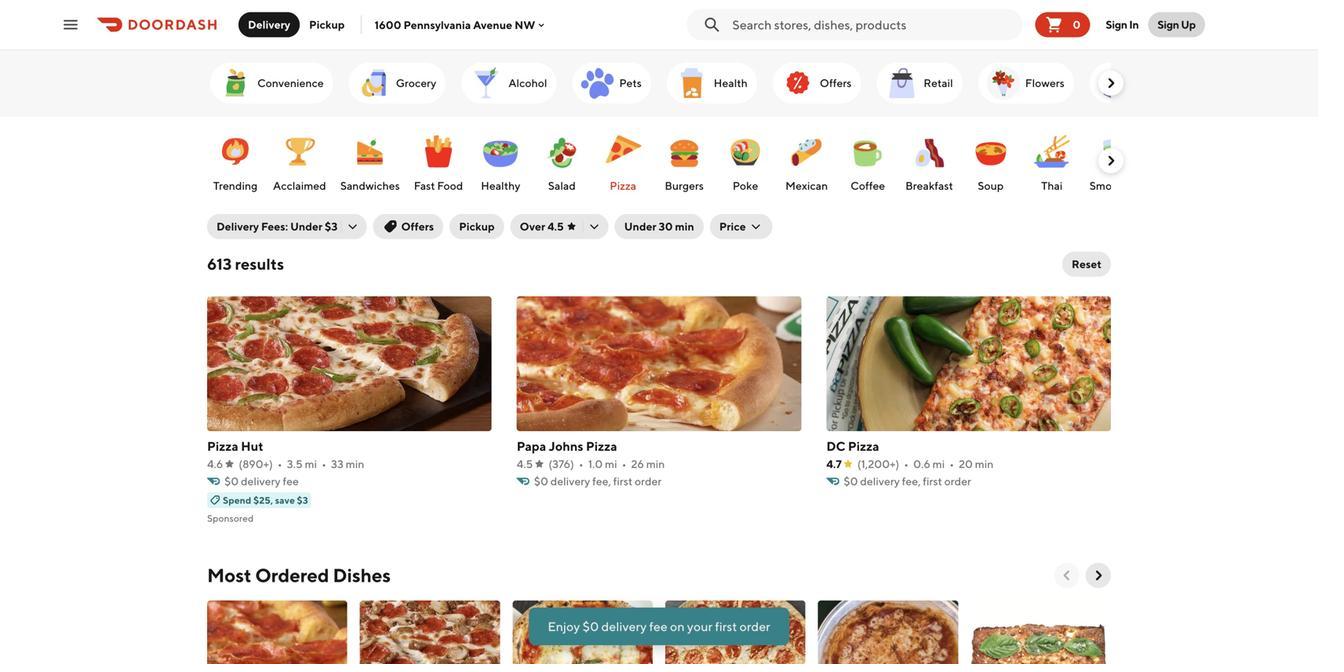 Task type: vqa. For each thing, say whether or not it's contained in the screenshot.
Average rating of 4.7 out of 5 element
no



Task type: describe. For each thing, give the bounding box(es) containing it.
(890+)
[[239, 458, 273, 471]]

fast food
[[414, 179, 463, 192]]

dishes
[[333, 565, 391, 587]]

pizza up under 30 min
[[610, 179, 636, 192]]

sign for sign in
[[1106, 18, 1127, 31]]

delivery fees: under $3
[[217, 220, 338, 233]]

first for papa johns pizza
[[613, 475, 633, 488]]

reset
[[1072, 258, 1102, 271]]

open menu image
[[61, 15, 80, 34]]

health link
[[667, 63, 757, 104]]

convenience
[[257, 77, 324, 89]]

20
[[959, 458, 973, 471]]

sponsored
[[207, 513, 254, 524]]

pets link
[[572, 63, 651, 104]]

(1,200+)
[[858, 458, 900, 471]]

30
[[659, 220, 673, 233]]

613 results
[[207, 255, 284, 273]]

sandwiches
[[340, 179, 400, 192]]

0
[[1073, 18, 1081, 31]]

coffee
[[851, 179, 885, 192]]

offers button
[[373, 214, 444, 239]]

salad
[[548, 179, 576, 192]]

health
[[714, 77, 748, 89]]

delivery button
[[239, 12, 300, 37]]

1 • from the left
[[278, 458, 282, 471]]

2 vertical spatial next button of carousel image
[[1091, 568, 1106, 584]]

min for papa johns pizza
[[646, 458, 665, 471]]

save
[[275, 495, 295, 506]]

enjoy $0 delivery fee on your first order
[[548, 620, 771, 634]]

flowers
[[1025, 77, 1065, 89]]

delivery for hut
[[241, 475, 281, 488]]

alcohol
[[509, 77, 547, 89]]

your
[[687, 620, 713, 634]]

results
[[235, 255, 284, 273]]

offers link
[[773, 63, 861, 104]]

offers inside button
[[401, 220, 434, 233]]

• 1.0 mi • 26 min
[[579, 458, 665, 471]]

offers image
[[779, 64, 817, 102]]

over
[[520, 220, 545, 233]]

grocery link
[[349, 63, 446, 104]]

613
[[207, 255, 232, 273]]

3 • from the left
[[579, 458, 584, 471]]

alcohol image
[[468, 64, 505, 102]]

trending link
[[209, 125, 262, 197]]

$3 for spend $25, save $3
[[297, 495, 308, 506]]

retail
[[924, 77, 953, 89]]

under 30 min button
[[615, 214, 704, 239]]

soup
[[978, 179, 1004, 192]]

spend $25, save $3
[[223, 495, 308, 506]]

0 button
[[1035, 12, 1090, 37]]

burgers
[[665, 179, 704, 192]]

1600 pennsylvania avenue nw button
[[375, 18, 548, 31]]

pizza hut
[[207, 439, 263, 454]]

4.6
[[207, 458, 223, 471]]

1 under from the left
[[290, 220, 323, 233]]

mexican
[[786, 179, 828, 192]]

$0 delivery fee
[[224, 475, 299, 488]]

• 3.5 mi • 33 min
[[278, 458, 364, 471]]

acclaimed link
[[270, 125, 329, 197]]

6 • from the left
[[950, 458, 954, 471]]

$0 right enjoy at bottom left
[[583, 620, 599, 634]]

papa
[[517, 439, 546, 454]]

dc pizza
[[827, 439, 879, 454]]

0 vertical spatial pickup
[[309, 18, 345, 31]]

enjoy
[[548, 620, 580, 634]]

sign in
[[1106, 18, 1139, 31]]

fee, for papa johns pizza
[[592, 475, 611, 488]]

$25,
[[253, 495, 273, 506]]

poke
[[733, 179, 758, 192]]

pennsylvania
[[404, 18, 471, 31]]

papa johns pizza
[[517, 439, 617, 454]]

4.5 inside button
[[548, 220, 564, 233]]

johns
[[549, 439, 583, 454]]

1 horizontal spatial pickup
[[459, 220, 495, 233]]

26
[[631, 458, 644, 471]]

alcohol link
[[461, 63, 557, 104]]

4.7
[[827, 458, 842, 471]]

mi for dc pizza
[[933, 458, 945, 471]]

delivery for delivery
[[248, 18, 290, 31]]

delivery for delivery fees: under $3
[[217, 220, 259, 233]]

$0 for dc
[[844, 475, 858, 488]]

min for dc pizza
[[975, 458, 994, 471]]

ordered
[[255, 565, 329, 587]]

first for dc pizza
[[923, 475, 942, 488]]

1.0
[[588, 458, 603, 471]]

1 vertical spatial next button of carousel image
[[1103, 153, 1119, 169]]

$0 for pizza
[[224, 475, 239, 488]]

previous button of carousel image
[[1059, 568, 1075, 584]]



Task type: locate. For each thing, give the bounding box(es) containing it.
• left 20
[[950, 458, 954, 471]]

in
[[1129, 18, 1139, 31]]

1 vertical spatial $3
[[297, 495, 308, 506]]

min right 30
[[675, 220, 694, 233]]

$0 delivery fee, first order for johns
[[534, 475, 662, 488]]

min for pizza hut
[[346, 458, 364, 471]]

delivery inside button
[[248, 18, 290, 31]]

order down 20
[[945, 475, 971, 488]]

0 horizontal spatial fee
[[283, 475, 299, 488]]

delivery
[[248, 18, 290, 31], [217, 220, 259, 233]]

2 sign from the left
[[1158, 18, 1179, 31]]

fee left on
[[649, 620, 668, 634]]

•
[[278, 458, 282, 471], [322, 458, 326, 471], [579, 458, 584, 471], [622, 458, 627, 471], [904, 458, 909, 471], [950, 458, 954, 471]]

0 horizontal spatial pickup button
[[300, 12, 354, 37]]

1 vertical spatial pickup
[[459, 220, 495, 233]]

$0 up the spend
[[224, 475, 239, 488]]

$0 for papa
[[534, 475, 548, 488]]

2 mi from the left
[[605, 458, 617, 471]]

delivery down (1,200+)
[[860, 475, 900, 488]]

0 vertical spatial fee
[[283, 475, 299, 488]]

most
[[207, 565, 251, 587]]

first
[[613, 475, 633, 488], [923, 475, 942, 488], [715, 620, 737, 634]]

min right 26
[[646, 458, 665, 471]]

(376)
[[549, 458, 574, 471]]

fast
[[414, 179, 435, 192]]

0 horizontal spatial mi
[[305, 458, 317, 471]]

min
[[675, 220, 694, 233], [346, 458, 364, 471], [646, 458, 665, 471], [975, 458, 994, 471]]

0 horizontal spatial first
[[613, 475, 633, 488]]

$0 down (1,200+)
[[844, 475, 858, 488]]

order for dc pizza
[[945, 475, 971, 488]]

0 vertical spatial offers
[[820, 77, 852, 89]]

3.5
[[287, 458, 303, 471]]

pets
[[619, 77, 642, 89]]

sign
[[1106, 18, 1127, 31], [1158, 18, 1179, 31]]

• left 33
[[322, 458, 326, 471]]

under
[[290, 220, 323, 233], [624, 220, 657, 233]]

1 horizontal spatial under
[[624, 220, 657, 233]]

next button of carousel image right previous button of carousel icon
[[1091, 568, 1106, 584]]

0 vertical spatial 4.5
[[548, 220, 564, 233]]

0 horizontal spatial 4.5
[[517, 458, 533, 471]]

fee,
[[592, 475, 611, 488], [902, 475, 921, 488]]

0 horizontal spatial fee,
[[592, 475, 611, 488]]

first right your
[[715, 620, 737, 634]]

nw
[[515, 18, 535, 31]]

$0 down papa
[[534, 475, 548, 488]]

pickup down healthy
[[459, 220, 495, 233]]

pickup button
[[300, 12, 354, 37], [450, 214, 504, 239]]

up
[[1181, 18, 1196, 31]]

order
[[635, 475, 662, 488], [945, 475, 971, 488], [740, 620, 771, 634]]

over 4.5
[[520, 220, 564, 233]]

pizza
[[610, 179, 636, 192], [207, 439, 238, 454], [586, 439, 617, 454], [848, 439, 879, 454]]

$0 delivery fee, first order
[[534, 475, 662, 488], [844, 475, 971, 488]]

offers
[[820, 77, 852, 89], [401, 220, 434, 233]]

1 $0 delivery fee, first order from the left
[[534, 475, 662, 488]]

dc
[[827, 439, 846, 454]]

grocery
[[396, 77, 436, 89]]

fee down 3.5 in the left of the page
[[283, 475, 299, 488]]

thai
[[1042, 179, 1063, 192]]

0 horizontal spatial $0 delivery fee, first order
[[534, 475, 662, 488]]

2 $0 delivery fee, first order from the left
[[844, 475, 971, 488]]

• left 26
[[622, 458, 627, 471]]

pickup button left '1600'
[[300, 12, 354, 37]]

1 horizontal spatial pickup button
[[450, 214, 504, 239]]

1 horizontal spatial order
[[740, 620, 771, 634]]

$3 down acclaimed
[[325, 220, 338, 233]]

spend
[[223, 495, 251, 506]]

mi for pizza hut
[[305, 458, 317, 471]]

1 fee, from the left
[[592, 475, 611, 488]]

order for papa johns pizza
[[635, 475, 662, 488]]

3 mi from the left
[[933, 458, 945, 471]]

mi right "0.6"
[[933, 458, 945, 471]]

under 30 min
[[624, 220, 694, 233]]

2 fee, from the left
[[902, 475, 921, 488]]

convenience image
[[217, 64, 254, 102]]

1 mi from the left
[[305, 458, 317, 471]]

mi for papa johns pizza
[[605, 458, 617, 471]]

$0 delivery fee, first order down "0.6"
[[844, 475, 971, 488]]

delivery for johns
[[551, 475, 590, 488]]

$0 delivery fee, first order for pizza
[[844, 475, 971, 488]]

2 horizontal spatial first
[[923, 475, 942, 488]]

fee, down 1.0
[[592, 475, 611, 488]]

pets image
[[579, 64, 616, 102]]

avenue
[[473, 18, 512, 31]]

most ordered dishes
[[207, 565, 391, 587]]

sign in link
[[1097, 9, 1148, 40]]

2 horizontal spatial mi
[[933, 458, 945, 471]]

4.5 down papa
[[517, 458, 533, 471]]

2 under from the left
[[624, 220, 657, 233]]

delivery up convenience link
[[248, 18, 290, 31]]

1600 pennsylvania avenue nw
[[375, 18, 535, 31]]

under right fees:
[[290, 220, 323, 233]]

$3 for delivery fees: under $3
[[325, 220, 338, 233]]

0 vertical spatial next button of carousel image
[[1103, 75, 1119, 91]]

under inside button
[[624, 220, 657, 233]]

offers right the "offers" image
[[820, 77, 852, 89]]

0 vertical spatial pickup button
[[300, 12, 354, 37]]

price
[[719, 220, 746, 233]]

sign left up
[[1158, 18, 1179, 31]]

over 4.5 button
[[510, 214, 609, 239]]

offers inside "link"
[[820, 77, 852, 89]]

health image
[[673, 64, 711, 102]]

1 horizontal spatial offers
[[820, 77, 852, 89]]

4 • from the left
[[622, 458, 627, 471]]

1 horizontal spatial sign
[[1158, 18, 1179, 31]]

mi right 1.0
[[605, 458, 617, 471]]

0 vertical spatial delivery
[[248, 18, 290, 31]]

sign up
[[1158, 18, 1196, 31]]

1 vertical spatial offers
[[401, 220, 434, 233]]

1 horizontal spatial first
[[715, 620, 737, 634]]

flowers image
[[985, 64, 1022, 102]]

trending
[[213, 179, 258, 192]]

catering image
[[1096, 64, 1134, 102]]

• left 3.5 in the left of the page
[[278, 458, 282, 471]]

0 horizontal spatial $3
[[297, 495, 308, 506]]

4.5 right the over
[[548, 220, 564, 233]]

sign inside sign in link
[[1106, 18, 1127, 31]]

$0 delivery fee, first order down 1.0
[[534, 475, 662, 488]]

delivery for pizza
[[860, 475, 900, 488]]

1 vertical spatial 4.5
[[517, 458, 533, 471]]

under left 30
[[624, 220, 657, 233]]

fee, for dc pizza
[[902, 475, 921, 488]]

• left 1.0
[[579, 458, 584, 471]]

pizza up (1,200+)
[[848, 439, 879, 454]]

1 horizontal spatial $0 delivery fee, first order
[[844, 475, 971, 488]]

sign left in
[[1106, 18, 1127, 31]]

pickup button down healthy
[[450, 214, 504, 239]]

33
[[331, 458, 344, 471]]

0 horizontal spatial order
[[635, 475, 662, 488]]

convenience link
[[210, 63, 333, 104]]

0 horizontal spatial offers
[[401, 220, 434, 233]]

1 vertical spatial delivery
[[217, 220, 259, 233]]

delivery left on
[[602, 620, 647, 634]]

delivery
[[241, 475, 281, 488], [551, 475, 590, 488], [860, 475, 900, 488], [602, 620, 647, 634]]

• left "0.6"
[[904, 458, 909, 471]]

food
[[437, 179, 463, 192]]

Store search: begin typing to search for stores available on DoorDash text field
[[733, 16, 1017, 33]]

$3 right save
[[297, 495, 308, 506]]

delivery down (376)
[[551, 475, 590, 488]]

mi right 3.5 in the left of the page
[[305, 458, 317, 471]]

0 vertical spatial $3
[[325, 220, 338, 233]]

1 horizontal spatial 4.5
[[548, 220, 564, 233]]

1 horizontal spatial $3
[[325, 220, 338, 233]]

5 • from the left
[[904, 458, 909, 471]]

min right 33
[[346, 458, 364, 471]]

0 horizontal spatial sign
[[1106, 18, 1127, 31]]

1 horizontal spatial fee,
[[902, 475, 921, 488]]

next button of carousel image down sign in link
[[1103, 75, 1119, 91]]

fee, down "0.6"
[[902, 475, 921, 488]]

$3
[[325, 220, 338, 233], [297, 495, 308, 506]]

reset button
[[1063, 252, 1111, 277]]

2 horizontal spatial order
[[945, 475, 971, 488]]

order right your
[[740, 620, 771, 634]]

grocery image
[[355, 64, 393, 102]]

sign inside "sign up" link
[[1158, 18, 1179, 31]]

• 0.6 mi • 20 min
[[904, 458, 994, 471]]

1600
[[375, 18, 401, 31]]

first down • 1.0 mi • 26 min
[[613, 475, 633, 488]]

first down "0.6"
[[923, 475, 942, 488]]

retail link
[[877, 63, 963, 104]]

order down 26
[[635, 475, 662, 488]]

1 sign from the left
[[1106, 18, 1127, 31]]

smoothie
[[1090, 179, 1138, 192]]

0.6
[[914, 458, 931, 471]]

on
[[670, 620, 685, 634]]

sign for sign up
[[1158, 18, 1179, 31]]

next button of carousel image up smoothie
[[1103, 153, 1119, 169]]

1 vertical spatial pickup button
[[450, 214, 504, 239]]

next button of carousel image
[[1103, 75, 1119, 91], [1103, 153, 1119, 169], [1091, 568, 1106, 584]]

4.5
[[548, 220, 564, 233], [517, 458, 533, 471]]

min inside button
[[675, 220, 694, 233]]

pizza up 4.6
[[207, 439, 238, 454]]

2 • from the left
[[322, 458, 326, 471]]

offers down fast
[[401, 220, 434, 233]]

pickup
[[309, 18, 345, 31], [459, 220, 495, 233]]

flowers link
[[978, 63, 1074, 104]]

1 vertical spatial fee
[[649, 620, 668, 634]]

delivery down (890+)
[[241, 475, 281, 488]]

1 horizontal spatial fee
[[649, 620, 668, 634]]

fees:
[[261, 220, 288, 233]]

min right 20
[[975, 458, 994, 471]]

0 horizontal spatial under
[[290, 220, 323, 233]]

price button
[[710, 214, 773, 239]]

0 horizontal spatial pickup
[[309, 18, 345, 31]]

sign up link
[[1148, 12, 1205, 37]]

healthy
[[481, 179, 521, 192]]

retail image
[[883, 64, 921, 102]]

pickup right delivery button
[[309, 18, 345, 31]]

1 horizontal spatial mi
[[605, 458, 617, 471]]

pizza up 1.0
[[586, 439, 617, 454]]

acclaimed
[[273, 179, 326, 192]]

hut
[[241, 439, 263, 454]]

delivery left fees:
[[217, 220, 259, 233]]

breakfast
[[906, 179, 953, 192]]



